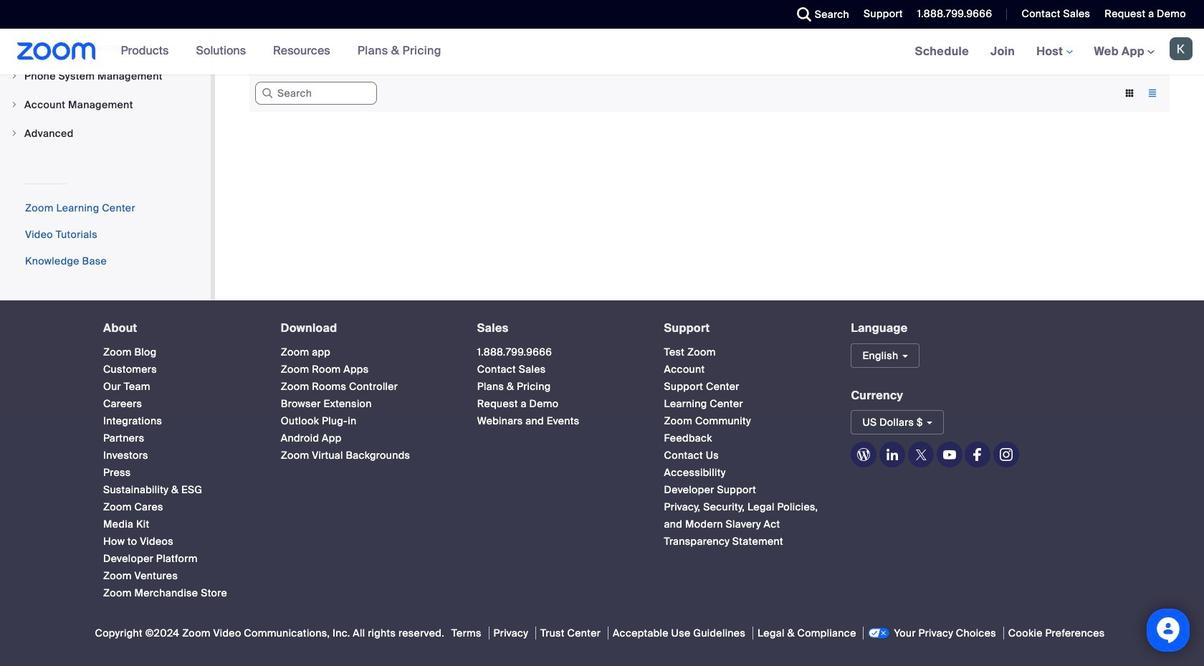 Task type: vqa. For each thing, say whether or not it's contained in the screenshot.
Show Personal Meeting ID 'IMAGE'
no



Task type: locate. For each thing, give the bounding box(es) containing it.
menu item
[[0, 62, 211, 90], [0, 91, 211, 118], [0, 120, 211, 147]]

right image
[[10, 72, 19, 80], [10, 129, 19, 138]]

2 menu item from the top
[[0, 91, 211, 118]]

1 heading from the left
[[103, 322, 255, 335]]

2 vertical spatial menu item
[[0, 120, 211, 147]]

grid mode, not selected image
[[1119, 87, 1142, 100]]

1 menu item from the top
[[0, 62, 211, 90]]

2 right image from the top
[[10, 129, 19, 138]]

0 vertical spatial right image
[[10, 72, 19, 80]]

banner
[[0, 29, 1205, 75]]

right image
[[10, 100, 19, 109]]

right image up right image
[[10, 72, 19, 80]]

1 vertical spatial menu item
[[0, 91, 211, 118]]

product information navigation
[[110, 29, 453, 75]]

zoom logo image
[[17, 42, 96, 60]]

1 vertical spatial right image
[[10, 129, 19, 138]]

0 vertical spatial menu item
[[0, 62, 211, 90]]

heading
[[103, 322, 255, 335], [281, 322, 452, 335], [477, 322, 639, 335], [665, 322, 826, 335]]

list mode, selected image
[[1142, 87, 1165, 100]]

right image down right image
[[10, 129, 19, 138]]



Task type: describe. For each thing, give the bounding box(es) containing it.
2 heading from the left
[[281, 322, 452, 335]]

1 right image from the top
[[10, 72, 19, 80]]

admin menu menu
[[0, 0, 211, 148]]

3 menu item from the top
[[0, 120, 211, 147]]

4 heading from the left
[[665, 322, 826, 335]]

Search text field
[[255, 82, 377, 105]]

meetings navigation
[[905, 29, 1205, 75]]

profile picture image
[[1171, 37, 1193, 60]]

3 heading from the left
[[477, 322, 639, 335]]



